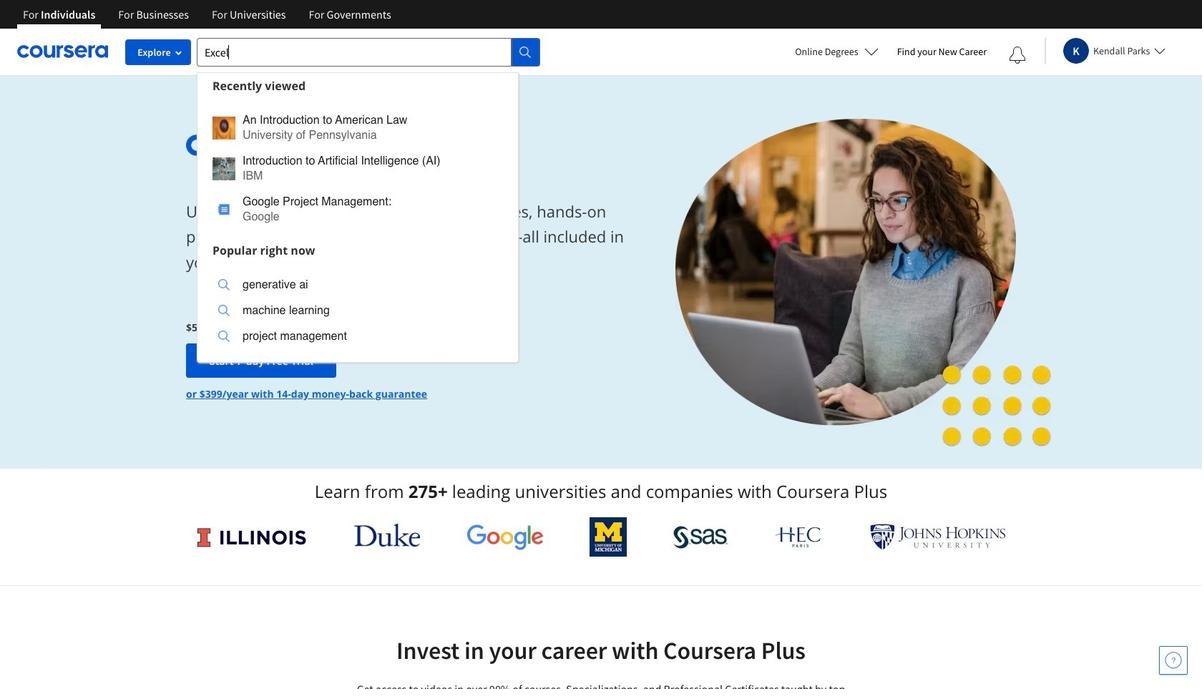 Task type: locate. For each thing, give the bounding box(es) containing it.
hec paris image
[[774, 523, 824, 552]]

0 vertical spatial list box
[[198, 98, 518, 237]]

1 vertical spatial list box
[[198, 263, 518, 362]]

banner navigation
[[11, 0, 403, 29]]

suggestion image image
[[213, 116, 236, 139], [213, 157, 236, 180], [218, 204, 230, 215], [218, 279, 230, 291], [218, 305, 230, 316], [218, 331, 230, 342]]

None search field
[[197, 38, 540, 363]]

2 list box from the top
[[198, 263, 518, 362]]

university of illinois at urbana-champaign image
[[196, 526, 308, 549]]

google image
[[467, 524, 544, 550]]

list box
[[198, 98, 518, 237], [198, 263, 518, 362]]



Task type: vqa. For each thing, say whether or not it's contained in the screenshot.
search box
yes



Task type: describe. For each thing, give the bounding box(es) containing it.
sas image
[[674, 526, 728, 549]]

coursera image
[[17, 40, 108, 63]]

duke university image
[[354, 524, 420, 547]]

coursera plus image
[[186, 134, 404, 156]]

johns hopkins university image
[[870, 524, 1006, 550]]

What do you want to learn? text field
[[197, 38, 512, 66]]

university of michigan image
[[590, 518, 627, 557]]

1 list box from the top
[[198, 98, 518, 237]]

help center image
[[1165, 652, 1183, 669]]

autocomplete results list box
[[197, 72, 519, 363]]



